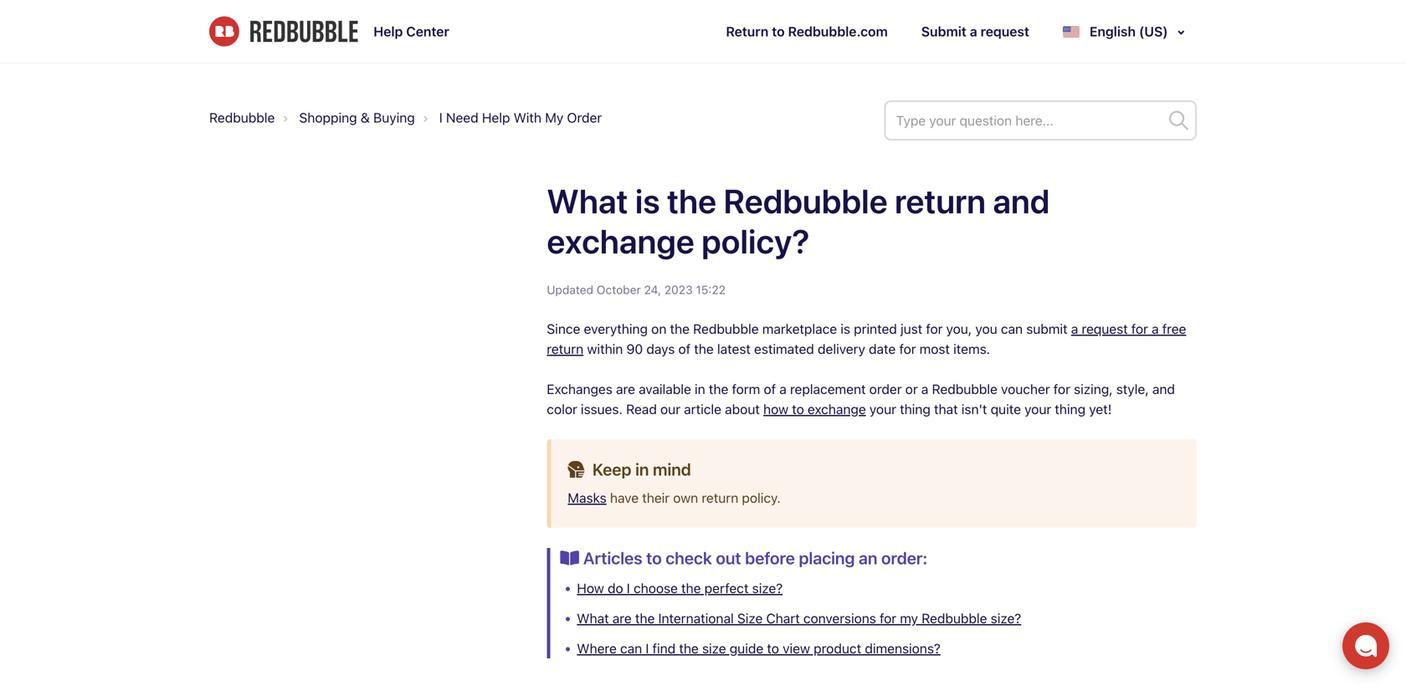 Task type: locate. For each thing, give the bounding box(es) containing it.
thing left yet!
[[1055, 401, 1086, 417]]

request right submit at top right
[[1082, 321, 1128, 337]]

what for what is the redbubble return and exchange policy?
[[547, 181, 628, 221]]

0 vertical spatial of
[[679, 341, 691, 357]]

1 vertical spatial can
[[620, 641, 642, 657]]

2 vertical spatial return
[[702, 490, 739, 506]]

thing down or
[[900, 401, 931, 417]]

submit a request link
[[909, 15, 1042, 48]]

i right do at the left of the page
[[627, 581, 630, 596]]

1 vertical spatial in
[[635, 460, 649, 479]]

submit
[[922, 23, 967, 39]]

1 horizontal spatial is
[[841, 321, 851, 337]]

1 vertical spatial help
[[482, 110, 510, 126]]

what
[[547, 181, 628, 221], [577, 611, 609, 627]]

in
[[695, 381, 705, 397], [635, 460, 649, 479]]

0 vertical spatial can
[[1001, 321, 1023, 337]]

that
[[934, 401, 958, 417]]

1 horizontal spatial i
[[627, 581, 630, 596]]

0 horizontal spatial return
[[547, 341, 584, 357]]

in left the mind
[[635, 460, 649, 479]]

view
[[783, 641, 810, 657]]

the down choose
[[635, 611, 655, 627]]

and right style,
[[1153, 381, 1175, 397]]

0 vertical spatial is
[[635, 181, 660, 221]]

can right you
[[1001, 321, 1023, 337]]

the inside what is the redbubble return and exchange policy?
[[667, 181, 717, 221]]

how do i choose the perfect size? link
[[577, 581, 783, 596]]

1 horizontal spatial exchange
[[808, 401, 866, 417]]

a request for a free return
[[547, 321, 1187, 357]]

submit
[[1027, 321, 1068, 337]]

request right submit at top
[[981, 23, 1030, 39]]

need
[[446, 110, 479, 126]]

2 thing from the left
[[1055, 401, 1086, 417]]

perfect
[[705, 581, 749, 596]]

1 horizontal spatial request
[[1082, 321, 1128, 337]]

redbubble inside exchanges are available in the form of a replacement order or a redbubble voucher for sizing, style, and color issues. read our article about
[[932, 381, 998, 397]]

are for what
[[613, 611, 632, 627]]

what for what are the international size chart conversions for my redbubble size?
[[577, 611, 609, 627]]

return to redbubble.com link
[[714, 15, 901, 48]]

2 horizontal spatial i
[[646, 641, 649, 657]]

are inside exchanges are available in the form of a replacement order or a redbubble voucher for sizing, style, and color issues. read our article about
[[616, 381, 635, 397]]

0 vertical spatial and
[[993, 181, 1050, 221]]

1 horizontal spatial your
[[1025, 401, 1052, 417]]

redbubble link
[[209, 110, 275, 126]]

1 horizontal spatial of
[[764, 381, 776, 397]]

0 horizontal spatial your
[[870, 401, 897, 417]]

i left find
[[646, 641, 649, 657]]

the left latest
[[694, 341, 714, 357]]

conversions
[[804, 611, 876, 627]]

1 horizontal spatial and
[[1153, 381, 1175, 397]]

can left find
[[620, 641, 642, 657]]

0 vertical spatial exchange
[[547, 221, 695, 261]]

help left center in the left of the page
[[374, 23, 403, 39]]

None search field
[[885, 100, 1197, 141]]

a right submit at top right
[[1071, 321, 1079, 337]]

1 vertical spatial are
[[613, 611, 632, 627]]

for up most
[[926, 321, 943, 337]]

1 horizontal spatial return
[[702, 490, 739, 506]]

items.
[[954, 341, 990, 357]]

masks link
[[568, 490, 607, 506]]

how do i choose the perfect size?
[[577, 581, 783, 596]]

1 horizontal spatial thing
[[1055, 401, 1086, 417]]

updated
[[547, 283, 594, 297]]

1 horizontal spatial can
[[1001, 321, 1023, 337]]

1 vertical spatial return
[[547, 341, 584, 357]]

for left my
[[880, 611, 897, 627]]

before
[[745, 548, 795, 568]]

exchanges
[[547, 381, 613, 397]]

2 horizontal spatial return
[[895, 181, 986, 221]]

thing
[[900, 401, 931, 417], [1055, 401, 1086, 417]]

0 vertical spatial return
[[895, 181, 986, 221]]

1 horizontal spatial size?
[[991, 611, 1022, 627]]

the inside exchanges are available in the form of a replacement order or a redbubble voucher for sizing, style, and color issues. read our article about
[[709, 381, 729, 397]]

dimensions?
[[865, 641, 941, 657]]

what are the international size chart conversions for my redbubble size? link
[[577, 611, 1022, 627]]

issues.
[[581, 401, 623, 417]]

of up how
[[764, 381, 776, 397]]

how to exchange your thing that isn't quite your thing yet!
[[764, 401, 1112, 417]]

replacement
[[790, 381, 866, 397]]

order
[[870, 381, 902, 397]]

a right submit at top
[[970, 23, 978, 39]]

0 horizontal spatial and
[[993, 181, 1050, 221]]

0 vertical spatial request
[[981, 23, 1030, 39]]

updated october 24, 2023 15:22
[[547, 283, 726, 297]]

just
[[901, 321, 923, 337]]

what down the how
[[577, 611, 609, 627]]

for left free on the top of the page
[[1132, 321, 1148, 337]]

for left sizing,
[[1054, 381, 1071, 397]]

estimated
[[754, 341, 814, 357]]

0 horizontal spatial i
[[439, 110, 443, 126]]

1 vertical spatial what
[[577, 611, 609, 627]]

0 vertical spatial are
[[616, 381, 635, 397]]

0 horizontal spatial can
[[620, 641, 642, 657]]

are
[[616, 381, 635, 397], [613, 611, 632, 627]]

to right how
[[792, 401, 804, 417]]

0 vertical spatial what
[[547, 181, 628, 221]]

my
[[545, 110, 564, 126]]

is
[[635, 181, 660, 221], [841, 321, 851, 337]]

what inside what is the redbubble return and exchange policy?
[[547, 181, 628, 221]]

the down 'check'
[[682, 581, 701, 596]]

articles
[[583, 548, 643, 568]]

form
[[732, 381, 760, 397]]

1 vertical spatial i
[[627, 581, 630, 596]]

size?
[[752, 581, 783, 596], [991, 611, 1022, 627]]

days
[[647, 341, 675, 357]]

mind
[[653, 460, 691, 479]]

return for masks have their own return policy.
[[702, 490, 739, 506]]

0 horizontal spatial exchange
[[547, 221, 695, 261]]

of
[[679, 341, 691, 357], [764, 381, 776, 397]]

exchange inside what is the redbubble return and exchange policy?
[[547, 221, 695, 261]]

the up policy?
[[667, 181, 717, 221]]

are for exchanges
[[616, 381, 635, 397]]

to left view at right
[[767, 641, 779, 657]]

a
[[970, 23, 978, 39], [1071, 321, 1079, 337], [1152, 321, 1159, 337], [780, 381, 787, 397], [922, 381, 929, 397]]

you,
[[946, 321, 972, 337]]

exchange
[[547, 221, 695, 261], [808, 401, 866, 417]]

i
[[439, 110, 443, 126], [627, 581, 630, 596], [646, 641, 649, 657]]

are up read
[[616, 381, 635, 397]]

exchange up october at left
[[547, 221, 695, 261]]

i left 'need'
[[439, 110, 443, 126]]

articles to check out before placing an order:
[[583, 548, 928, 568]]

1 vertical spatial request
[[1082, 321, 1128, 337]]

1 vertical spatial of
[[764, 381, 776, 397]]

request
[[981, 23, 1030, 39], [1082, 321, 1128, 337]]

0 horizontal spatial is
[[635, 181, 660, 221]]

on
[[651, 321, 667, 337]]

chart
[[766, 611, 800, 627]]

what down order at top
[[547, 181, 628, 221]]

0 horizontal spatial help
[[374, 23, 403, 39]]

1 horizontal spatial in
[[695, 381, 705, 397]]

return for what is the redbubble return and exchange policy?
[[895, 181, 986, 221]]

what are the international size chart conversions for my redbubble size?
[[577, 611, 1022, 627]]

where
[[577, 641, 617, 657]]

2 vertical spatial i
[[646, 641, 649, 657]]

your down voucher
[[1025, 401, 1052, 417]]

the up article at the bottom of page
[[709, 381, 729, 397]]

masks
[[568, 490, 607, 506]]

most
[[920, 341, 950, 357]]

help_center_main_help_q_field search field
[[885, 100, 1197, 141]]

and
[[993, 181, 1050, 221], [1153, 381, 1175, 397]]

and inside what is the redbubble return and exchange policy?
[[993, 181, 1050, 221]]

your down the order
[[870, 401, 897, 417]]

about
[[725, 401, 760, 417]]

buying
[[373, 110, 415, 126]]

within 90 days of the latest estimated delivery date for most items.
[[584, 341, 990, 357]]

1 vertical spatial and
[[1153, 381, 1175, 397]]

to up choose
[[646, 548, 662, 568]]

for inside exchanges are available in the form of a replacement order or a redbubble voucher for sizing, style, and color issues. read our article about
[[1054, 381, 1071, 397]]

help left "with"
[[482, 110, 510, 126]]

own
[[673, 490, 698, 506]]

to right return
[[772, 23, 785, 39]]

1 horizontal spatial help
[[482, 110, 510, 126]]

return inside what is the redbubble return and exchange policy?
[[895, 181, 986, 221]]

within
[[587, 341, 623, 357]]

1 vertical spatial is
[[841, 321, 851, 337]]

and down the help_center_main_help_q_field search box
[[993, 181, 1050, 221]]

0 horizontal spatial thing
[[900, 401, 931, 417]]

i need help with my order link
[[439, 110, 602, 126]]

0 vertical spatial in
[[695, 381, 705, 397]]

you
[[976, 321, 998, 337]]

&
[[361, 110, 370, 126]]

redbubble inside what is the redbubble return and exchange policy?
[[724, 181, 888, 221]]

are down do at the left of the page
[[613, 611, 632, 627]]

our
[[661, 401, 681, 417]]

of right days at the left
[[679, 341, 691, 357]]

0 horizontal spatial size?
[[752, 581, 783, 596]]

exchange down replacement
[[808, 401, 866, 417]]

in up article at the bottom of page
[[695, 381, 705, 397]]

shopping
[[299, 110, 357, 126]]

article
[[684, 401, 722, 417]]

how to exchange link
[[764, 401, 866, 417]]

1 vertical spatial exchange
[[808, 401, 866, 417]]

0 horizontal spatial request
[[981, 23, 1030, 39]]

an
[[859, 548, 878, 568]]



Task type: vqa. For each thing, say whether or not it's contained in the screenshot.
before
yes



Task type: describe. For each thing, give the bounding box(es) containing it.
a request for a free return link
[[547, 321, 1187, 357]]

size
[[702, 641, 726, 657]]

help center
[[374, 23, 449, 39]]

i for how
[[627, 581, 630, 596]]

sizing,
[[1074, 381, 1113, 397]]

october
[[597, 283, 641, 297]]

quite
[[991, 401, 1021, 417]]

for down "just"
[[900, 341, 916, 357]]

english (us)
[[1087, 23, 1172, 39]]

english (us) link
[[1051, 17, 1197, 46]]

1 your from the left
[[870, 401, 897, 417]]

0 horizontal spatial of
[[679, 341, 691, 357]]

where can i find the size guide to view product dimensions? link
[[577, 641, 941, 657]]

request inside a request for a free return
[[1082, 321, 1128, 337]]

delivery
[[818, 341, 866, 357]]

for inside a request for a free return
[[1132, 321, 1148, 337]]

(us)
[[1139, 23, 1168, 39]]

order
[[567, 110, 602, 126]]

is inside what is the redbubble return and exchange policy?
[[635, 181, 660, 221]]

of inside exchanges are available in the form of a replacement order or a redbubble voucher for sizing, style, and color issues. read our article about
[[764, 381, 776, 397]]

90
[[627, 341, 643, 357]]

check
[[666, 548, 712, 568]]

style,
[[1117, 381, 1149, 397]]

to for articles
[[646, 548, 662, 568]]

since everything on the redbubble marketplace is printed just for you, you can submit
[[547, 321, 1071, 337]]

free
[[1163, 321, 1187, 337]]

yet!
[[1089, 401, 1112, 417]]

redbubble.com
[[788, 23, 888, 39]]

0 vertical spatial size?
[[752, 581, 783, 596]]

since
[[547, 321, 580, 337]]

i for where
[[646, 641, 649, 657]]

isn't
[[962, 401, 987, 417]]

0 vertical spatial i
[[439, 110, 443, 126]]

exchanges are available in the form of a replacement order or a redbubble voucher for sizing, style, and color issues. read our article about
[[547, 381, 1175, 417]]

shopping & buying link
[[299, 110, 415, 126]]

printed
[[854, 321, 897, 337]]

return inside a request for a free return
[[547, 341, 584, 357]]

guide
[[730, 641, 764, 657]]

submit a request
[[922, 23, 1030, 39]]

return to redbubble.com
[[726, 23, 888, 39]]

the right find
[[679, 641, 699, 657]]

the right on on the left top of the page
[[670, 321, 690, 337]]

english
[[1090, 23, 1136, 39]]

everything
[[584, 321, 648, 337]]

2 your from the left
[[1025, 401, 1052, 417]]

placing
[[799, 548, 855, 568]]

product
[[814, 641, 862, 657]]

date
[[869, 341, 896, 357]]

or
[[906, 381, 918, 397]]

policy.
[[742, 490, 781, 506]]

color
[[547, 401, 577, 417]]

have
[[610, 490, 639, 506]]

read
[[626, 401, 657, 417]]

open chat image
[[1355, 635, 1378, 658]]

where can i find the size guide to view product dimensions?
[[577, 641, 941, 657]]

latest
[[717, 341, 751, 357]]

logo image
[[209, 16, 358, 46]]

1 thing from the left
[[900, 401, 931, 417]]

out
[[716, 548, 741, 568]]

1 vertical spatial size?
[[991, 611, 1022, 627]]

how
[[577, 581, 604, 596]]

in inside exchanges are available in the form of a replacement order or a redbubble voucher for sizing, style, and color issues. read our article about
[[695, 381, 705, 397]]

and inside exchanges are available in the form of a replacement order or a redbubble voucher for sizing, style, and color issues. read our article about
[[1153, 381, 1175, 397]]

policy?
[[702, 221, 810, 261]]

0 horizontal spatial in
[[635, 460, 649, 479]]

a left free on the top of the page
[[1152, 321, 1159, 337]]

available
[[639, 381, 691, 397]]

15:22
[[696, 283, 726, 297]]

my
[[900, 611, 918, 627]]

keep in mind
[[589, 460, 691, 479]]

do
[[608, 581, 623, 596]]

keep
[[593, 460, 632, 479]]

a up how
[[780, 381, 787, 397]]

to for how
[[792, 401, 804, 417]]

voucher
[[1001, 381, 1050, 397]]

to for return
[[772, 23, 785, 39]]

size
[[737, 611, 763, 627]]

return
[[726, 23, 769, 39]]

their
[[642, 490, 670, 506]]

0 vertical spatial help
[[374, 23, 403, 39]]

shopping & buying
[[299, 110, 415, 126]]

with
[[514, 110, 542, 126]]

a right or
[[922, 381, 929, 397]]

how
[[764, 401, 789, 417]]

marketplace
[[762, 321, 837, 337]]

center
[[406, 23, 449, 39]]

24,
[[644, 283, 661, 297]]

2023
[[665, 283, 693, 297]]

find
[[653, 641, 676, 657]]

i need help with my order
[[439, 110, 602, 126]]



